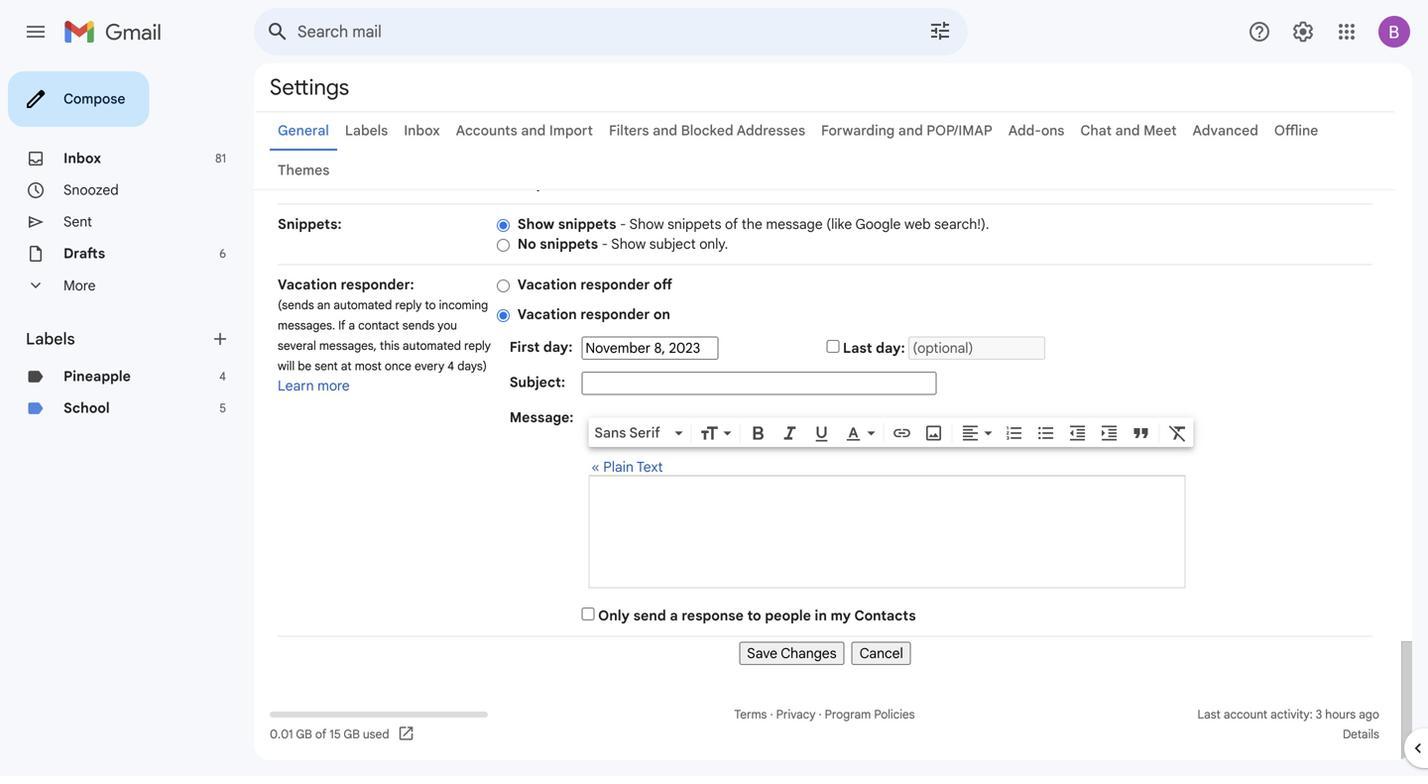 Task type: describe. For each thing, give the bounding box(es) containing it.
indent less ‪(⌘[)‬ image
[[1068, 423, 1088, 443]]

only.
[[700, 236, 728, 253]]

drafts
[[63, 245, 105, 262]]

learn
[[278, 378, 314, 395]]

sent
[[63, 213, 92, 231]]

message:
[[510, 409, 574, 427]]

changes
[[781, 645, 837, 663]]

cancel
[[860, 645, 904, 663]]

forwarding
[[822, 122, 895, 139]]

addresses
[[737, 122, 806, 139]]

days)
[[458, 359, 487, 374]]

last for last day:
[[843, 340, 873, 357]]

chat
[[1081, 122, 1112, 139]]

Only send a response to people in my Contacts checkbox
[[582, 608, 595, 621]]

snippets for show snippets of the message (like google web search!).
[[558, 216, 617, 233]]

quote ‪(⌘⇧9)‬ image
[[1131, 423, 1151, 443]]

bold ‪(⌘b)‬ image
[[748, 423, 768, 443]]

accounts and import
[[456, 122, 593, 139]]

and for filters
[[653, 122, 678, 139]]

4 inside labels navigation
[[219, 370, 226, 384]]

forwarding and pop/imap
[[822, 122, 993, 139]]

1 · from the left
[[770, 708, 773, 723]]

labels heading
[[26, 329, 210, 349]]

labels for labels link
[[345, 122, 388, 139]]

message
[[766, 216, 823, 233]]

responder:
[[341, 276, 414, 294]]

and for chat
[[1116, 122, 1141, 139]]

will
[[278, 359, 295, 374]]

1 vertical spatial inbox link
[[63, 150, 101, 167]]

sent inside ) by messages sent only to me.
[[1343, 155, 1370, 173]]

snippets:
[[278, 216, 342, 233]]

remove formatting ‪(⌘\)‬ image
[[1168, 423, 1188, 443]]

labels navigation
[[0, 63, 254, 777]]

details
[[1343, 728, 1380, 743]]

0 horizontal spatial automated
[[334, 298, 392, 313]]

) by messages sent only to me.
[[518, 155, 1370, 192]]

indent more ‪(⌘])‬ image
[[1100, 423, 1120, 443]]

Last day: text field
[[909, 337, 1046, 360]]

add-
[[1009, 122, 1042, 139]]

to inside ) by messages sent only to me.
[[547, 175, 560, 192]]

ons
[[1042, 122, 1065, 139]]

vacation responder on
[[518, 306, 671, 323]]

italic ‪(⌘i)‬ image
[[780, 423, 800, 443]]

filters and blocked addresses
[[609, 122, 806, 139]]

advanced
[[1193, 122, 1259, 139]]

the
[[742, 216, 763, 233]]

details link
[[1343, 728, 1380, 743]]

subject:
[[510, 374, 565, 391]]

1 vertical spatial reply
[[464, 339, 491, 354]]

forwarding and pop/imap link
[[822, 122, 993, 139]]

program policies link
[[825, 708, 915, 723]]

every
[[415, 359, 445, 374]]

subject
[[650, 236, 696, 253]]

)
[[1249, 155, 1253, 173]]

(like
[[827, 216, 852, 233]]

sans serif
[[595, 424, 661, 442]]

themes
[[278, 162, 330, 179]]

filters and blocked addresses link
[[609, 122, 806, 139]]

sent inside vacation responder: (sends an automated reply to incoming messages. if a contact sends you several messages, this automated reply will be sent at most once every 4 days) learn more
[[315, 359, 338, 374]]

search!).
[[935, 216, 990, 233]]

be
[[298, 359, 312, 374]]

cancel button
[[852, 642, 912, 666]]

1 horizontal spatial a
[[670, 608, 678, 625]]

numbered list ‪(⌘⇧7)‬ image
[[1004, 423, 1024, 443]]

sans serif option
[[591, 423, 671, 443]]

serif
[[630, 424, 661, 442]]

1 horizontal spatial automated
[[403, 339, 461, 354]]

meet
[[1144, 122, 1177, 139]]

no snippets - show subject only.
[[518, 236, 728, 253]]

first
[[510, 339, 540, 356]]

this
[[380, 339, 400, 354]]

more button
[[0, 270, 238, 302]]

filters
[[609, 122, 649, 139]]

policies
[[874, 708, 915, 723]]

and for forwarding
[[899, 122, 923, 139]]

advanced search options image
[[921, 11, 960, 51]]

0.01
[[270, 728, 293, 743]]

Search mail text field
[[298, 22, 873, 42]]

school
[[63, 400, 110, 417]]

in
[[815, 608, 827, 625]]

learn more link
[[278, 378, 350, 395]]

snoozed link
[[63, 182, 119, 199]]

blocked
[[681, 122, 734, 139]]

accounts
[[456, 122, 518, 139]]

pineapple link
[[63, 368, 131, 385]]

underline ‪(⌘u)‬ image
[[812, 424, 832, 444]]

save
[[747, 645, 778, 663]]

save changes
[[747, 645, 837, 663]]

hours
[[1326, 708, 1356, 723]]

chat and meet
[[1081, 122, 1177, 139]]

support image
[[1248, 20, 1272, 44]]

snoozed
[[63, 182, 119, 199]]

a inside vacation responder: (sends an automated reply to incoming messages. if a contact sends you several messages, this automated reply will be sent at most once every 4 days) learn more
[[349, 318, 355, 333]]

web
[[905, 216, 931, 233]]

last day:
[[843, 340, 905, 357]]

settings image
[[1292, 20, 1316, 44]]

settings
[[270, 73, 349, 101]]

more
[[318, 378, 350, 395]]

sends
[[403, 318, 435, 333]]

to inside vacation responder: (sends an automated reply to incoming messages. if a contact sends you several messages, this automated reply will be sent at most once every 4 days) learn more
[[425, 298, 436, 313]]

pop/imap
[[927, 122, 993, 139]]

if
[[338, 318, 346, 333]]

0.01 gb of 15 gb used
[[270, 728, 389, 743]]

inbox inside labels navigation
[[63, 150, 101, 167]]



Task type: locate. For each thing, give the bounding box(es) containing it.
once
[[385, 359, 412, 374]]

3
[[1316, 708, 1323, 723]]

sent
[[1343, 155, 1370, 173], [315, 359, 338, 374]]

1 horizontal spatial inbox
[[404, 122, 440, 139]]

1 horizontal spatial last
[[1198, 708, 1221, 723]]

2 and from the left
[[653, 122, 678, 139]]

link ‪(⌘k)‬ image
[[892, 423, 912, 443]]

1 horizontal spatial ·
[[819, 708, 822, 723]]

show snippets - show snippets of the message (like google web search!).
[[518, 216, 990, 233]]

day: right the last day: "checkbox"
[[876, 340, 905, 357]]

inbox up snoozed 'link'
[[63, 150, 101, 167]]

1 horizontal spatial inbox link
[[404, 122, 440, 139]]

2 · from the left
[[819, 708, 822, 723]]

first day:
[[510, 339, 573, 356]]

reply
[[395, 298, 422, 313], [464, 339, 491, 354]]

·
[[770, 708, 773, 723], [819, 708, 822, 723]]

and for accounts
[[521, 122, 546, 139]]

day: for first day:
[[544, 339, 573, 356]]

footer
[[254, 705, 1397, 745]]

1 vertical spatial automated
[[403, 339, 461, 354]]

only
[[518, 175, 544, 192]]

and left import
[[521, 122, 546, 139]]

1 and from the left
[[521, 122, 546, 139]]

vacation responder off
[[518, 276, 673, 294]]

off
[[654, 276, 673, 294]]

0 vertical spatial last
[[843, 340, 873, 357]]

formatting options toolbar
[[589, 418, 1194, 447]]

1 vertical spatial inbox
[[63, 150, 101, 167]]

0 horizontal spatial sent
[[315, 359, 338, 374]]

1 horizontal spatial sent
[[1343, 155, 1370, 173]]

1 vertical spatial responder
[[581, 306, 650, 323]]

offline link
[[1275, 122, 1319, 139]]

1 gb from the left
[[296, 728, 312, 743]]

you
[[438, 318, 457, 333]]

0 vertical spatial automated
[[334, 298, 392, 313]]

2 vertical spatial to
[[748, 608, 762, 625]]

search mail image
[[260, 14, 296, 50]]

inbox link
[[404, 122, 440, 139], [63, 150, 101, 167]]

1 horizontal spatial to
[[547, 175, 560, 192]]

· right privacy link
[[819, 708, 822, 723]]

0 vertical spatial labels
[[345, 122, 388, 139]]

compose button
[[8, 71, 149, 127]]

bulleted list ‪(⌘⇧8)‬ image
[[1036, 423, 1056, 443]]

Vacation responder off radio
[[497, 279, 510, 294]]

vacation for vacation responder on
[[518, 306, 577, 323]]

used
[[363, 728, 389, 743]]

1 vertical spatial sent
[[315, 359, 338, 374]]

- up "no snippets - show subject only." at the top of the page
[[620, 216, 627, 233]]

responder for off
[[581, 276, 650, 294]]

more
[[63, 277, 96, 294]]

ago
[[1359, 708, 1380, 723]]

4 up '5'
[[219, 370, 226, 384]]

drafts link
[[63, 245, 105, 262]]

0 vertical spatial a
[[349, 318, 355, 333]]

1 vertical spatial -
[[602, 236, 608, 253]]

compose
[[63, 90, 125, 108]]

labels link
[[345, 122, 388, 139]]

navigation containing save changes
[[278, 637, 1373, 666]]

1 horizontal spatial gb
[[344, 728, 360, 743]]

automated down responder:
[[334, 298, 392, 313]]

- for show subject only.
[[602, 236, 608, 253]]

messages.
[[278, 318, 335, 333]]

1 horizontal spatial -
[[620, 216, 627, 233]]

sent link
[[63, 213, 92, 231]]

1 vertical spatial last
[[1198, 708, 1221, 723]]

0 horizontal spatial inbox
[[63, 150, 101, 167]]

to
[[547, 175, 560, 192], [425, 298, 436, 313], [748, 608, 762, 625]]

- up vacation responder off on the left of the page
[[602, 236, 608, 253]]

inbox link right labels link
[[404, 122, 440, 139]]

vacation right vacation responder off option
[[518, 276, 577, 294]]

terms link
[[735, 708, 767, 723]]

and left pop/imap
[[899, 122, 923, 139]]

last inside last account activity: 3 hours ago details
[[1198, 708, 1221, 723]]

reply up sends
[[395, 298, 422, 313]]

of inside footer
[[315, 728, 327, 743]]

Vacation responder on radio
[[497, 308, 510, 323]]

(sends
[[278, 298, 314, 313]]

automated
[[334, 298, 392, 313], [403, 339, 461, 354]]

0 horizontal spatial inbox link
[[63, 150, 101, 167]]

15
[[330, 728, 341, 743]]

sent right the messages
[[1343, 155, 1370, 173]]

0 vertical spatial inbox
[[404, 122, 440, 139]]

0 horizontal spatial ·
[[770, 708, 773, 723]]

0 vertical spatial inbox link
[[404, 122, 440, 139]]

sans
[[595, 424, 626, 442]]

Show snippets radio
[[497, 218, 510, 233]]

0 horizontal spatial labels
[[26, 329, 75, 349]]

1 vertical spatial a
[[670, 608, 678, 625]]

0 vertical spatial of
[[725, 216, 738, 233]]

of left the
[[725, 216, 738, 233]]

labels for the labels heading on the left top of page
[[26, 329, 75, 349]]

of left 15
[[315, 728, 327, 743]]

several
[[278, 339, 316, 354]]

and right filters
[[653, 122, 678, 139]]

chat and meet link
[[1081, 122, 1177, 139]]

· right 'terms' link
[[770, 708, 773, 723]]

1 vertical spatial of
[[315, 728, 327, 743]]

responder
[[581, 276, 650, 294], [581, 306, 650, 323]]

google
[[856, 216, 901, 233]]

save changes button
[[739, 642, 845, 666]]

add-ons link
[[1009, 122, 1065, 139]]

responder for on
[[581, 306, 650, 323]]

0 horizontal spatial -
[[602, 236, 608, 253]]

2 horizontal spatial to
[[748, 608, 762, 625]]

add-ons
[[1009, 122, 1065, 139]]

on
[[654, 306, 671, 323]]

0 horizontal spatial reply
[[395, 298, 422, 313]]

0 vertical spatial sent
[[1343, 155, 1370, 173]]

No snippets radio
[[497, 238, 510, 253]]

1 horizontal spatial reply
[[464, 339, 491, 354]]

1 horizontal spatial day:
[[876, 340, 905, 357]]

responder down vacation responder off on the left of the page
[[581, 306, 650, 323]]

- for show snippets of the message (like google web search!).
[[620, 216, 627, 233]]

most
[[355, 359, 382, 374]]

advanced link
[[1193, 122, 1259, 139]]

only
[[598, 608, 630, 625]]

inbox right labels link
[[404, 122, 440, 139]]

vacation
[[278, 276, 337, 294], [518, 276, 577, 294], [518, 306, 577, 323]]

gb
[[296, 728, 312, 743], [344, 728, 360, 743]]

navigation
[[278, 637, 1373, 666]]

show left subject
[[611, 236, 646, 253]]

2 gb from the left
[[344, 728, 360, 743]]

by
[[1257, 155, 1272, 173]]

sent left at
[[315, 359, 338, 374]]

contacts
[[855, 608, 916, 625]]

people
[[765, 608, 811, 625]]

footer containing terms
[[254, 705, 1397, 745]]

vacation up first day: in the top of the page
[[518, 306, 577, 323]]

vacation up (sends
[[278, 276, 337, 294]]

contact
[[358, 318, 400, 333]]

insert image image
[[924, 423, 944, 443]]

3 and from the left
[[899, 122, 923, 139]]

an
[[317, 298, 331, 313]]

messages,
[[319, 339, 377, 354]]

1 horizontal spatial labels
[[345, 122, 388, 139]]

0 horizontal spatial gb
[[296, 728, 312, 743]]

incoming
[[439, 298, 488, 313]]

a right send
[[670, 608, 678, 625]]

automated up every
[[403, 339, 461, 354]]

81
[[215, 151, 226, 166]]

snippets for show subject only.
[[540, 236, 598, 253]]

terms
[[735, 708, 767, 723]]

Subject text field
[[582, 372, 937, 395]]

a right if
[[349, 318, 355, 333]]

vacation for vacation responder: (sends an automated reply to incoming messages. if a contact sends you several messages, this automated reply will be sent at most once every 4 days) learn more
[[278, 276, 337, 294]]

0 vertical spatial responder
[[581, 276, 650, 294]]

gmail image
[[63, 12, 172, 52]]

pineapple
[[63, 368, 131, 385]]

show up "no snippets - show subject only." at the top of the page
[[630, 216, 664, 233]]

inbox
[[404, 122, 440, 139], [63, 150, 101, 167]]

0 horizontal spatial of
[[315, 728, 327, 743]]

0 horizontal spatial a
[[349, 318, 355, 333]]

to up sends
[[425, 298, 436, 313]]

snippets
[[558, 216, 617, 233], [668, 216, 722, 233], [540, 236, 598, 253]]

4 inside vacation responder: (sends an automated reply to incoming messages. if a contact sends you several messages, this automated reply will be sent at most once every 4 days) learn more
[[448, 359, 455, 374]]

main menu image
[[24, 20, 48, 44]]

inbox link up snoozed 'link'
[[63, 150, 101, 167]]

response
[[682, 608, 744, 625]]

labels inside navigation
[[26, 329, 75, 349]]

terms · privacy · program policies
[[735, 708, 915, 723]]

1 responder from the top
[[581, 276, 650, 294]]

last
[[843, 340, 873, 357], [1198, 708, 1221, 723]]

0 vertical spatial reply
[[395, 298, 422, 313]]

follow link to manage storage image
[[397, 725, 417, 745]]

general
[[278, 122, 329, 139]]

my
[[831, 608, 851, 625]]

show for show snippets
[[630, 216, 664, 233]]

5
[[220, 401, 226, 416]]

to left me.
[[547, 175, 560, 192]]

last for last account activity: 3 hours ago details
[[1198, 708, 1221, 723]]

labels right general link
[[345, 122, 388, 139]]

snippets right no
[[540, 236, 598, 253]]

1 horizontal spatial of
[[725, 216, 738, 233]]

last right the last day: "checkbox"
[[843, 340, 873, 357]]

last account activity: 3 hours ago details
[[1198, 708, 1380, 743]]

send
[[634, 608, 667, 625]]

4 and from the left
[[1116, 122, 1141, 139]]

me.
[[564, 175, 587, 192]]

general link
[[278, 122, 329, 139]]

to left people
[[748, 608, 762, 625]]

accounts and import link
[[456, 122, 593, 139]]

show for no snippets
[[611, 236, 646, 253]]

responder up "vacation responder on"
[[581, 276, 650, 294]]

and right chat
[[1116, 122, 1141, 139]]

day: right first
[[544, 339, 573, 356]]

gb right 15
[[344, 728, 360, 743]]

labels up pineapple 'link' on the left top
[[26, 329, 75, 349]]

show up no
[[518, 216, 555, 233]]

1 horizontal spatial 4
[[448, 359, 455, 374]]

day: for last day:
[[876, 340, 905, 357]]

« plain text
[[592, 459, 663, 476]]

last left account
[[1198, 708, 1221, 723]]

0 horizontal spatial day:
[[544, 339, 573, 356]]

a
[[349, 318, 355, 333], [670, 608, 678, 625]]

First day: text field
[[582, 337, 719, 360]]

vacation for vacation responder off
[[518, 276, 577, 294]]

0 vertical spatial -
[[620, 216, 627, 233]]

1 vertical spatial to
[[425, 298, 436, 313]]

0 horizontal spatial 4
[[219, 370, 226, 384]]

0 horizontal spatial last
[[843, 340, 873, 357]]

snippets up only.
[[668, 216, 722, 233]]

at
[[341, 359, 352, 374]]

vacation inside vacation responder: (sends an automated reply to incoming messages. if a contact sends you several messages, this automated reply will be sent at most once every 4 days) learn more
[[278, 276, 337, 294]]

0 vertical spatial to
[[547, 175, 560, 192]]

2 responder from the top
[[581, 306, 650, 323]]

snippets up "no snippets - show subject only." at the top of the page
[[558, 216, 617, 233]]

reply up the days)
[[464, 339, 491, 354]]

0 horizontal spatial to
[[425, 298, 436, 313]]

Last day: checkbox
[[827, 340, 840, 353]]

None search field
[[254, 8, 968, 56]]

messages
[[1276, 155, 1339, 173]]

1 vertical spatial labels
[[26, 329, 75, 349]]

4 left the days)
[[448, 359, 455, 374]]

gb right 0.01
[[296, 728, 312, 743]]

program
[[825, 708, 871, 723]]



Task type: vqa. For each thing, say whether or not it's contained in the screenshot.
Pineapple
yes



